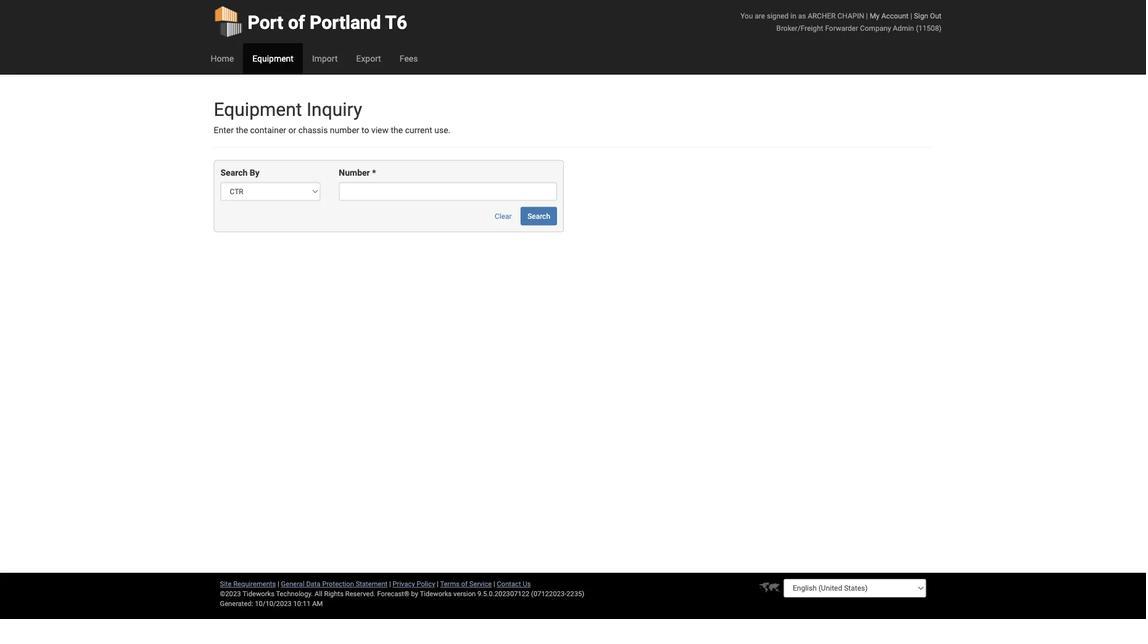 Task type: describe. For each thing, give the bounding box(es) containing it.
my
[[870, 11, 880, 20]]

service
[[469, 580, 492, 588]]

| left sign
[[911, 11, 913, 20]]

(11508)
[[916, 24, 942, 32]]

signed
[[767, 11, 789, 20]]

fees button
[[391, 43, 427, 74]]

| up tideworks
[[437, 580, 439, 588]]

number *
[[339, 168, 376, 178]]

equipment inquiry enter the container or chassis number to view the current use.
[[214, 98, 451, 135]]

use.
[[435, 125, 451, 135]]

general
[[281, 580, 305, 588]]

container
[[250, 125, 286, 135]]

sign out link
[[914, 11, 942, 20]]

by
[[411, 590, 418, 598]]

| up the forecast®
[[389, 580, 391, 588]]

policy
[[417, 580, 435, 588]]

export
[[356, 53, 381, 64]]

| left my
[[866, 11, 868, 20]]

privacy
[[393, 580, 415, 588]]

port
[[248, 11, 284, 33]]

all
[[315, 590, 323, 598]]

inquiry
[[307, 98, 362, 120]]

rights
[[324, 590, 344, 598]]

protection
[[322, 580, 354, 588]]

*
[[372, 168, 376, 178]]

10:11
[[293, 600, 311, 608]]

import button
[[303, 43, 347, 74]]

requirements
[[233, 580, 276, 588]]

terms
[[440, 580, 460, 588]]

to
[[362, 125, 369, 135]]

search for search by
[[221, 168, 248, 178]]

clear
[[495, 212, 512, 221]]

admin
[[893, 24, 914, 32]]

view
[[371, 125, 389, 135]]

of inside the site requirements | general data protection statement | privacy policy | terms of service | contact us ©2023 tideworks technology. all rights reserved. forecast® by tideworks version 9.5.0.202307122 (07122023-2235) generated: 10/10/2023 10:11 am
[[461, 580, 468, 588]]

Number * text field
[[339, 182, 557, 201]]

or
[[288, 125, 296, 135]]

company
[[860, 24, 891, 32]]

chapin
[[838, 11, 865, 20]]

you are signed in as archer chapin | my account | sign out broker/freight forwarder company admin (11508)
[[741, 11, 942, 32]]

site requirements | general data protection statement | privacy policy | terms of service | contact us ©2023 tideworks technology. all rights reserved. forecast® by tideworks version 9.5.0.202307122 (07122023-2235) generated: 10/10/2023 10:11 am
[[220, 580, 585, 608]]

import
[[312, 53, 338, 64]]

archer
[[808, 11, 836, 20]]

broker/freight
[[777, 24, 824, 32]]

export button
[[347, 43, 391, 74]]

1 the from the left
[[236, 125, 248, 135]]

generated:
[[220, 600, 253, 608]]

account
[[882, 11, 909, 20]]

site requirements link
[[220, 580, 276, 588]]

forwarder
[[825, 24, 859, 32]]

contact
[[497, 580, 521, 588]]



Task type: vqa. For each thing, say whether or not it's contained in the screenshot.
this
no



Task type: locate. For each thing, give the bounding box(es) containing it.
my account link
[[870, 11, 909, 20]]

home button
[[201, 43, 243, 74]]

equipment button
[[243, 43, 303, 74]]

tideworks
[[420, 590, 452, 598]]

1 horizontal spatial the
[[391, 125, 403, 135]]

number
[[339, 168, 370, 178]]

equipment down port
[[252, 53, 294, 64]]

equipment inside equipment inquiry enter the container or chassis number to view the current use.
[[214, 98, 302, 120]]

|
[[866, 11, 868, 20], [911, 11, 913, 20], [278, 580, 279, 588], [389, 580, 391, 588], [437, 580, 439, 588], [494, 580, 495, 588]]

number
[[330, 125, 360, 135]]

2235)
[[567, 590, 585, 598]]

contact us link
[[497, 580, 531, 588]]

©2023 tideworks
[[220, 590, 275, 598]]

2 the from the left
[[391, 125, 403, 135]]

search inside button
[[528, 212, 550, 221]]

the
[[236, 125, 248, 135], [391, 125, 403, 135]]

current
[[405, 125, 432, 135]]

equipment for equipment
[[252, 53, 294, 64]]

data
[[306, 580, 321, 588]]

equipment inside popup button
[[252, 53, 294, 64]]

reserved.
[[345, 590, 376, 598]]

terms of service link
[[440, 580, 492, 588]]

| left general
[[278, 580, 279, 588]]

out
[[930, 11, 942, 20]]

10/10/2023
[[255, 600, 292, 608]]

equipment
[[252, 53, 294, 64], [214, 98, 302, 120]]

forecast®
[[377, 590, 410, 598]]

0 horizontal spatial of
[[288, 11, 305, 33]]

1 vertical spatial search
[[528, 212, 550, 221]]

search by
[[221, 168, 260, 178]]

you
[[741, 11, 753, 20]]

us
[[523, 580, 531, 588]]

chassis
[[298, 125, 328, 135]]

t6
[[385, 11, 407, 33]]

statement
[[356, 580, 388, 588]]

0 vertical spatial search
[[221, 168, 248, 178]]

port of portland t6
[[248, 11, 407, 33]]

enter
[[214, 125, 234, 135]]

0 vertical spatial equipment
[[252, 53, 294, 64]]

in
[[791, 11, 797, 20]]

of
[[288, 11, 305, 33], [461, 580, 468, 588]]

9.5.0.202307122
[[478, 590, 530, 598]]

are
[[755, 11, 765, 20]]

fees
[[400, 53, 418, 64]]

equipment up container
[[214, 98, 302, 120]]

search
[[221, 168, 248, 178], [528, 212, 550, 221]]

search button
[[521, 207, 557, 225]]

0 horizontal spatial search
[[221, 168, 248, 178]]

search right clear
[[528, 212, 550, 221]]

as
[[798, 11, 806, 20]]

the right view
[[391, 125, 403, 135]]

port of portland t6 link
[[214, 0, 407, 43]]

technology.
[[276, 590, 313, 598]]

the right enter
[[236, 125, 248, 135]]

| up 9.5.0.202307122
[[494, 580, 495, 588]]

search for search
[[528, 212, 550, 221]]

am
[[312, 600, 323, 608]]

of up "version"
[[461, 580, 468, 588]]

0 horizontal spatial the
[[236, 125, 248, 135]]

general data protection statement link
[[281, 580, 388, 588]]

of right port
[[288, 11, 305, 33]]

1 horizontal spatial of
[[461, 580, 468, 588]]

sign
[[914, 11, 929, 20]]

search left by
[[221, 168, 248, 178]]

by
[[250, 168, 260, 178]]

site
[[220, 580, 232, 588]]

1 horizontal spatial search
[[528, 212, 550, 221]]

equipment for equipment inquiry enter the container or chassis number to view the current use.
[[214, 98, 302, 120]]

(07122023-
[[531, 590, 567, 598]]

clear button
[[488, 207, 519, 225]]

1 vertical spatial equipment
[[214, 98, 302, 120]]

privacy policy link
[[393, 580, 435, 588]]

version
[[454, 590, 476, 598]]

home
[[211, 53, 234, 64]]

portland
[[310, 11, 381, 33]]

0 vertical spatial of
[[288, 11, 305, 33]]

1 vertical spatial of
[[461, 580, 468, 588]]



